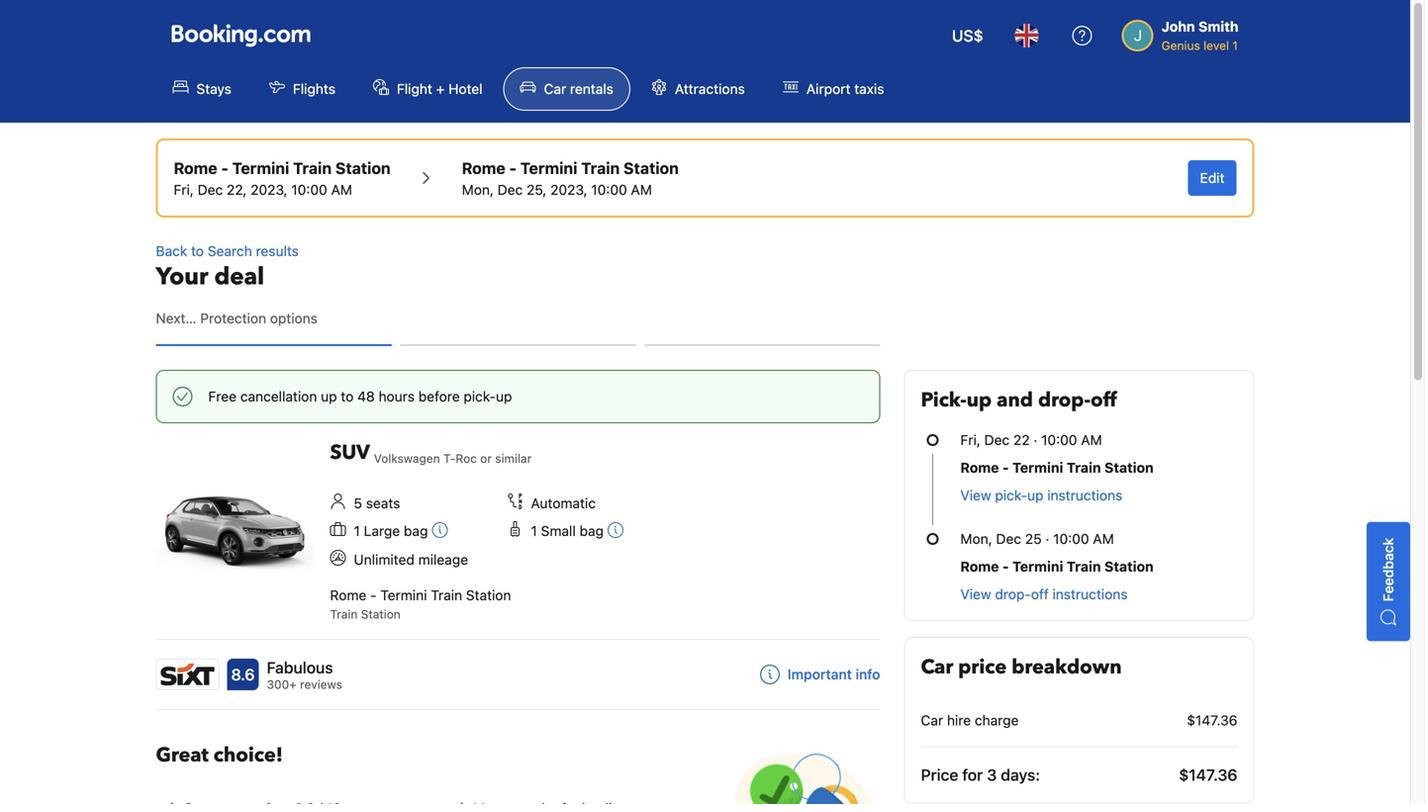 Task type: locate. For each thing, give the bounding box(es) containing it.
before
[[419, 389, 460, 405]]

- up 'drop-off date' element
[[509, 159, 517, 178]]

station up 'drop-off date' element
[[624, 159, 679, 178]]

1 left the large
[[354, 523, 360, 539]]

$147.36 for car hire charge
[[1187, 713, 1238, 729]]

termini inside rome - termini train station mon, dec 25, 2023, 10:00 am
[[521, 159, 578, 178]]

0 vertical spatial ·
[[1034, 432, 1038, 449]]

fri, dec 22 · 10:00 am
[[961, 432, 1103, 449]]

0 horizontal spatial rome - termini train station group
[[174, 156, 391, 200]]

termini down unlimited mileage
[[381, 588, 427, 604]]

car price breakdown
[[921, 655, 1122, 682]]

rome - termini train station group
[[174, 156, 391, 200], [462, 156, 679, 200]]

1 vertical spatial car
[[921, 655, 954, 682]]

train inside rome - termini train station fri, dec 22, 2023, 10:00 am
[[293, 159, 332, 178]]

flight + hotel link
[[356, 67, 500, 111]]

10:00 inside rome - termini train station fri, dec 22, 2023, 10:00 am
[[291, 182, 327, 198]]

rome down the stays link
[[174, 159, 217, 178]]

fri, left 22,
[[174, 182, 194, 198]]

view inside the view drop-off instructions button
[[961, 587, 992, 603]]

- inside rome - termini train station train station
[[370, 588, 377, 604]]

smith
[[1199, 18, 1239, 35]]

0 vertical spatial instructions
[[1048, 488, 1123, 504]]

1 vertical spatial pick-
[[995, 488, 1028, 504]]

2 2023, from the left
[[551, 182, 588, 198]]

2 vertical spatial car
[[921, 713, 944, 729]]

customer rating 8.6 fabulous element
[[267, 657, 343, 680]]

· right 22 at the bottom of the page
[[1034, 432, 1038, 449]]

airport taxis
[[807, 81, 885, 97]]

-
[[221, 159, 228, 178], [509, 159, 517, 178], [1003, 460, 1010, 476], [1003, 559, 1010, 575], [370, 588, 377, 604]]

drop- inside the view drop-off instructions button
[[995, 587, 1031, 603]]

large
[[364, 523, 400, 539]]

rome inside rome - termini train station mon, dec 25, 2023, 10:00 am
[[462, 159, 506, 178]]

am down drop-off location element
[[631, 182, 652, 198]]

important info button
[[760, 665, 881, 685]]

2 bag from the left
[[580, 523, 604, 539]]

0 horizontal spatial 1
[[354, 523, 360, 539]]

0 horizontal spatial bag
[[404, 523, 428, 539]]

suv
[[330, 440, 370, 467]]

1 horizontal spatial to
[[341, 389, 354, 405]]

up
[[967, 387, 992, 414], [321, 389, 337, 405], [496, 389, 512, 405], [1028, 488, 1044, 504]]

car rentals
[[544, 81, 614, 97]]

view up mon, dec 25 · 10:00 am
[[961, 488, 992, 504]]

1 horizontal spatial ·
[[1046, 531, 1050, 548]]

1 horizontal spatial pick-
[[995, 488, 1028, 504]]

rome for train station
[[330, 588, 367, 604]]

2023, inside rome - termini train station fri, dec 22, 2023, 10:00 am
[[251, 182, 288, 198]]

great choice!
[[156, 743, 283, 770]]

price for 3 days:
[[921, 766, 1041, 785]]

bag left tooltip arial label image
[[404, 523, 428, 539]]

1 2023, from the left
[[251, 182, 288, 198]]

fri, down pick-
[[961, 432, 981, 449]]

instructions down mon, dec 25 · 10:00 am
[[1053, 587, 1128, 603]]

termini inside rome - termini train station train station
[[381, 588, 427, 604]]

rome inside rome - termini train station fri, dec 22, 2023, 10:00 am
[[174, 159, 217, 178]]

car for car hire charge
[[921, 713, 944, 729]]

1 horizontal spatial off
[[1091, 387, 1117, 414]]

1 horizontal spatial mon,
[[961, 531, 993, 548]]

- down the fri, dec 22 · 10:00 am
[[1003, 460, 1010, 476]]

0 vertical spatial car
[[544, 81, 567, 97]]

1 horizontal spatial 1
[[531, 523, 537, 539]]

1 rome - termini train station group from the left
[[174, 156, 391, 200]]

to
[[191, 243, 204, 259], [341, 389, 354, 405]]

1 vertical spatial instructions
[[1053, 587, 1128, 603]]

drop- right "and"
[[1039, 387, 1091, 414]]

rome - termini train station group up "results" on the top of page
[[174, 156, 391, 200]]

price
[[921, 766, 959, 785]]

mon, left 25, in the top of the page
[[462, 182, 494, 198]]

small
[[541, 523, 576, 539]]

1
[[1233, 39, 1239, 52], [354, 523, 360, 539], [531, 523, 537, 539]]

0 horizontal spatial off
[[1031, 587, 1049, 603]]

0 vertical spatial to
[[191, 243, 204, 259]]

rome - termini train station
[[961, 460, 1154, 476], [961, 559, 1154, 575]]

car left rentals
[[544, 81, 567, 97]]

drop-off date element
[[462, 180, 679, 200]]

view for view drop-off instructions
[[961, 587, 992, 603]]

fabulous 300+ reviews
[[267, 659, 343, 692]]

0 vertical spatial rome - termini train station
[[961, 460, 1154, 476]]

dec left 22 at the bottom of the page
[[985, 432, 1010, 449]]

rome for mon, dec 25, 2023, 10:00 am
[[462, 159, 506, 178]]

view pick-up instructions button
[[961, 486, 1123, 506]]

feedback
[[1381, 538, 1397, 602]]

1 rome - termini train station from the top
[[961, 460, 1154, 476]]

termini inside rome - termini train station fri, dec 22, 2023, 10:00 am
[[232, 159, 289, 178]]

rome - termini train station for off
[[961, 559, 1154, 575]]

10:00 down pick-up location element
[[291, 182, 327, 198]]

fri,
[[174, 182, 194, 198], [961, 432, 981, 449]]

station up view pick-up instructions
[[1105, 460, 1154, 476]]

termini up view pick-up instructions
[[1013, 460, 1064, 476]]

0 vertical spatial $147.36
[[1187, 713, 1238, 729]]

dec left 22,
[[198, 182, 223, 198]]

train up view pick-up instructions
[[1067, 460, 1102, 476]]

· for 25
[[1046, 531, 1050, 548]]

pick- right before at the left of page
[[464, 389, 496, 405]]

dec inside rome - termini train station fri, dec 22, 2023, 10:00 am
[[198, 182, 223, 198]]

off up the fri, dec 22 · 10:00 am
[[1091, 387, 1117, 414]]

termini for train station
[[381, 588, 427, 604]]

station up pick-up date element
[[336, 159, 391, 178]]

rome down the fri, dec 22 · 10:00 am
[[961, 460, 1000, 476]]

rome - termini train station up 'view drop-off instructions'
[[961, 559, 1154, 575]]

1 vertical spatial off
[[1031, 587, 1049, 603]]

stays link
[[156, 67, 248, 111]]

fabulous
[[267, 659, 333, 678]]

300+
[[267, 678, 297, 692]]

2023, for rome - termini train station mon, dec 25, 2023, 10:00 am
[[551, 182, 588, 198]]

termini for fri, dec 22, 2023, 10:00 am
[[232, 159, 289, 178]]

pick-up date element
[[174, 180, 391, 200]]

next… protection options
[[156, 310, 318, 327]]

1 vertical spatial rome - termini train station
[[961, 559, 1154, 575]]

pick-
[[464, 389, 496, 405], [995, 488, 1028, 504]]

off inside button
[[1031, 587, 1049, 603]]

· right 25
[[1046, 531, 1050, 548]]

1 vertical spatial to
[[341, 389, 354, 405]]

car left price
[[921, 655, 954, 682]]

0 vertical spatial mon,
[[462, 182, 494, 198]]

rome - termini train station fri, dec 22, 2023, 10:00 am
[[174, 159, 391, 198]]

car for car rentals
[[544, 81, 567, 97]]

t-
[[444, 452, 456, 466]]

pick- inside button
[[995, 488, 1028, 504]]

to right back
[[191, 243, 204, 259]]

0 horizontal spatial fri,
[[174, 182, 194, 198]]

2023, down pick-up location element
[[251, 182, 288, 198]]

·
[[1034, 432, 1038, 449], [1046, 531, 1050, 548]]

off down mon, dec 25 · 10:00 am
[[1031, 587, 1049, 603]]

22
[[1014, 432, 1030, 449]]

great
[[156, 743, 209, 770]]

0 vertical spatial view
[[961, 488, 992, 504]]

2 rome - termini train station group from the left
[[462, 156, 679, 200]]

termini up 25, in the top of the page
[[521, 159, 578, 178]]

1 vertical spatial ·
[[1046, 531, 1050, 548]]

up left "and"
[[967, 387, 992, 414]]

back to search results link
[[156, 242, 881, 261]]

1 vertical spatial fri,
[[961, 432, 981, 449]]

train up pick-up date element
[[293, 159, 332, 178]]

to left 48
[[341, 389, 354, 405]]

8.6 element
[[227, 660, 259, 691]]

car
[[544, 81, 567, 97], [921, 655, 954, 682], [921, 713, 944, 729]]

mon,
[[462, 182, 494, 198], [961, 531, 993, 548]]

1 left small
[[531, 523, 537, 539]]

0 vertical spatial fri,
[[174, 182, 194, 198]]

0 horizontal spatial 2023,
[[251, 182, 288, 198]]

0 vertical spatial pick-
[[464, 389, 496, 405]]

view up price
[[961, 587, 992, 603]]

1 horizontal spatial bag
[[580, 523, 604, 539]]

· for 22
[[1034, 432, 1038, 449]]

train inside rome - termini train station mon, dec 25, 2023, 10:00 am
[[581, 159, 620, 178]]

train down mileage
[[431, 588, 462, 604]]

price
[[959, 655, 1007, 682]]

instructions up mon, dec 25 · 10:00 am
[[1048, 488, 1123, 504]]

drop- down 25
[[995, 587, 1031, 603]]

am down pick-up location element
[[331, 182, 352, 198]]

termini
[[232, 159, 289, 178], [521, 159, 578, 178], [1013, 460, 1064, 476], [1013, 559, 1064, 575], [381, 588, 427, 604]]

- inside rome - termini train station mon, dec 25, 2023, 10:00 am
[[509, 159, 517, 178]]

rome - termini train station mon, dec 25, 2023, 10:00 am
[[462, 159, 679, 198]]

1 bag from the left
[[404, 523, 428, 539]]

free cancellation up to 48 hours before pick-up
[[208, 389, 512, 405]]

0 horizontal spatial mon,
[[462, 182, 494, 198]]

5 seats
[[354, 495, 400, 512]]

rome down hotel
[[462, 159, 506, 178]]

am inside rome - termini train station mon, dec 25, 2023, 10:00 am
[[631, 182, 652, 198]]

2023, for rome - termini train station fri, dec 22, 2023, 10:00 am
[[251, 182, 288, 198]]

instructions
[[1048, 488, 1123, 504], [1053, 587, 1128, 603]]

car for car price breakdown
[[921, 655, 954, 682]]

drop-
[[1039, 387, 1091, 414], [995, 587, 1031, 603]]

10:00 inside rome - termini train station mon, dec 25, 2023, 10:00 am
[[591, 182, 627, 198]]

up up mon, dec 25 · 10:00 am
[[1028, 488, 1044, 504]]

train up 'view drop-off instructions'
[[1067, 559, 1102, 575]]

taxis
[[855, 81, 885, 97]]

1 vertical spatial $147.36
[[1179, 766, 1238, 785]]

pick- up 25
[[995, 488, 1028, 504]]

deal
[[214, 261, 265, 294]]

station
[[336, 159, 391, 178], [624, 159, 679, 178], [1105, 460, 1154, 476], [1105, 559, 1154, 575], [466, 588, 511, 604], [361, 608, 401, 622]]

rome - termini train station up view pick-up instructions
[[961, 460, 1154, 476]]

2023, inside rome - termini train station mon, dec 25, 2023, 10:00 am
[[551, 182, 588, 198]]

days:
[[1001, 766, 1041, 785]]

mon, left 25
[[961, 531, 993, 548]]

termini up pick-up date element
[[232, 159, 289, 178]]

car inside car rentals link
[[544, 81, 567, 97]]

1 horizontal spatial 2023,
[[551, 182, 588, 198]]

rome inside rome - termini train station train station
[[330, 588, 367, 604]]

10:00
[[291, 182, 327, 198], [591, 182, 627, 198], [1042, 432, 1078, 449], [1054, 531, 1090, 548]]

dec left 25
[[997, 531, 1022, 548]]

car left hire
[[921, 713, 944, 729]]

dec inside rome - termini train station mon, dec 25, 2023, 10:00 am
[[498, 182, 523, 198]]

station inside rome - termini train station mon, dec 25, 2023, 10:00 am
[[624, 159, 679, 178]]

- up 22,
[[221, 159, 228, 178]]

bag
[[404, 523, 428, 539], [580, 523, 604, 539]]

rome down mon, dec 25 · 10:00 am
[[961, 559, 1000, 575]]

- inside rome - termini train station fri, dec 22, 2023, 10:00 am
[[221, 159, 228, 178]]

mileage
[[418, 552, 468, 568]]

am
[[331, 182, 352, 198], [631, 182, 652, 198], [1081, 432, 1103, 449], [1093, 531, 1115, 548]]

hire
[[947, 713, 971, 729]]

1 vertical spatial drop-
[[995, 587, 1031, 603]]

tooltip arial label image
[[432, 523, 448, 539], [608, 523, 624, 539], [608, 523, 624, 539]]

2023,
[[251, 182, 288, 198], [551, 182, 588, 198]]

2 horizontal spatial 1
[[1233, 39, 1239, 52]]

train up 'drop-off date' element
[[581, 159, 620, 178]]

2 view from the top
[[961, 587, 992, 603]]

- down unlimited
[[370, 588, 377, 604]]

rome - termini train station group down car rentals link
[[462, 156, 679, 200]]

bag right small
[[580, 523, 604, 539]]

0 horizontal spatial to
[[191, 243, 204, 259]]

view inside view pick-up instructions button
[[961, 488, 992, 504]]

drop-off location element
[[462, 156, 679, 180]]

2 rome - termini train station from the top
[[961, 559, 1154, 575]]

attractions link
[[635, 67, 762, 111]]

dec left 25, in the top of the page
[[498, 182, 523, 198]]

1 right level
[[1233, 39, 1239, 52]]

similar
[[495, 452, 532, 466]]

10:00 down drop-off location element
[[591, 182, 627, 198]]

1 horizontal spatial rome - termini train station group
[[462, 156, 679, 200]]

view drop-off instructions
[[961, 587, 1128, 603]]

1 horizontal spatial drop-
[[1039, 387, 1091, 414]]

1 large bag
[[354, 523, 428, 539]]

1 vertical spatial view
[[961, 587, 992, 603]]

25
[[1026, 531, 1042, 548]]

to inside back to search results your deal
[[191, 243, 204, 259]]

0 horizontal spatial ·
[[1034, 432, 1038, 449]]

unlimited
[[354, 552, 415, 568]]

2023, down drop-off location element
[[551, 182, 588, 198]]

rome down unlimited
[[330, 588, 367, 604]]

1 view from the top
[[961, 488, 992, 504]]

bag for 1 large bag
[[404, 523, 428, 539]]

choice!
[[214, 743, 283, 770]]

results
[[256, 243, 299, 259]]

$147.36
[[1187, 713, 1238, 729], [1179, 766, 1238, 785]]

train
[[293, 159, 332, 178], [581, 159, 620, 178], [1067, 460, 1102, 476], [1067, 559, 1102, 575], [431, 588, 462, 604], [330, 608, 358, 622]]

0 horizontal spatial drop-
[[995, 587, 1031, 603]]



Task type: vqa. For each thing, say whether or not it's contained in the screenshot.
the provides inside Add extras Dialog
no



Task type: describe. For each thing, give the bounding box(es) containing it.
pick-up and drop-off
[[921, 387, 1117, 414]]

am right 22 at the bottom of the page
[[1081, 432, 1103, 449]]

john smith genius level 1
[[1162, 18, 1239, 52]]

48
[[358, 389, 375, 405]]

options
[[270, 310, 318, 327]]

up up similar
[[496, 389, 512, 405]]

5
[[354, 495, 362, 512]]

skip to main content element
[[0, 0, 1411, 123]]

seats
[[366, 495, 400, 512]]

tooltip arial label image
[[432, 523, 448, 539]]

rome for fri, dec 22, 2023, 10:00 am
[[174, 159, 217, 178]]

or
[[480, 452, 492, 466]]

8.6
[[231, 666, 255, 685]]

product card group
[[156, 440, 881, 694]]

1 for 1 large bag
[[354, 523, 360, 539]]

your
[[156, 261, 208, 294]]

free
[[208, 389, 237, 405]]

rentals
[[570, 81, 614, 97]]

- for train station
[[370, 588, 377, 604]]

$147.36 for price for 3 days:
[[1179, 766, 1238, 785]]

for
[[963, 766, 983, 785]]

10:00 right 22 at the bottom of the page
[[1042, 432, 1078, 449]]

feedback button
[[1367, 522, 1411, 642]]

view pick-up instructions
[[961, 488, 1123, 504]]

roc
[[456, 452, 477, 466]]

1 horizontal spatial fri,
[[961, 432, 981, 449]]

- for fri, dec 22, 2023, 10:00 am
[[221, 159, 228, 178]]

car hire charge
[[921, 713, 1019, 729]]

am right 25
[[1093, 531, 1115, 548]]

important info
[[788, 667, 881, 683]]

termini for mon, dec 25, 2023, 10:00 am
[[521, 159, 578, 178]]

up left 48
[[321, 389, 337, 405]]

info
[[856, 667, 881, 683]]

back to search results your deal
[[156, 243, 299, 294]]

station up 'view drop-off instructions'
[[1105, 559, 1154, 575]]

0 horizontal spatial pick-
[[464, 389, 496, 405]]

0 vertical spatial off
[[1091, 387, 1117, 414]]

breakdown
[[1012, 655, 1122, 682]]

tooltip arial label image for 1 large bag
[[432, 523, 448, 539]]

view for view pick-up instructions
[[961, 488, 992, 504]]

station inside rome - termini train station fri, dec 22, 2023, 10:00 am
[[336, 159, 391, 178]]

3
[[987, 766, 997, 785]]

genius
[[1162, 39, 1201, 52]]

next…
[[156, 310, 197, 327]]

pick-
[[921, 387, 967, 414]]

airport taxis link
[[766, 67, 901, 111]]

25,
[[527, 182, 547, 198]]

reviews
[[300, 678, 343, 692]]

level
[[1204, 39, 1230, 52]]

and
[[997, 387, 1034, 414]]

us$
[[952, 26, 984, 45]]

- for mon, dec 25, 2023, 10:00 am
[[509, 159, 517, 178]]

1 small bag
[[531, 523, 604, 539]]

search
[[208, 243, 252, 259]]

mon, dec 25 · 10:00 am
[[961, 531, 1115, 548]]

flights
[[293, 81, 336, 97]]

cancellation
[[240, 389, 317, 405]]

1 vertical spatial mon,
[[961, 531, 993, 548]]

suv volkswagen t-roc or similar
[[330, 440, 532, 467]]

john
[[1162, 18, 1196, 35]]

automatic
[[531, 495, 596, 512]]

back
[[156, 243, 187, 259]]

next page is protection options note
[[156, 309, 881, 329]]

station down mileage
[[466, 588, 511, 604]]

rome - termini train station for up
[[961, 460, 1154, 476]]

unlimited mileage
[[354, 552, 468, 568]]

edit
[[1201, 170, 1225, 186]]

up inside button
[[1028, 488, 1044, 504]]

important
[[788, 667, 852, 683]]

view drop-off instructions button
[[961, 585, 1128, 605]]

fri, inside rome - termini train station fri, dec 22, 2023, 10:00 am
[[174, 182, 194, 198]]

station down unlimited
[[361, 608, 401, 622]]

hotel
[[449, 81, 483, 97]]

car rentals link
[[504, 67, 631, 111]]

10:00 right 25
[[1054, 531, 1090, 548]]

us$ button
[[941, 12, 996, 59]]

volkswagen
[[374, 452, 440, 466]]

1 inside the john smith genius level 1
[[1233, 39, 1239, 52]]

0 vertical spatial drop-
[[1039, 387, 1091, 414]]

am inside rome - termini train station fri, dec 22, 2023, 10:00 am
[[331, 182, 352, 198]]

- down mon, dec 25 · 10:00 am
[[1003, 559, 1010, 575]]

instructions for view pick-up instructions
[[1048, 488, 1123, 504]]

rome - termini train station train station
[[330, 588, 511, 622]]

airport
[[807, 81, 851, 97]]

+
[[436, 81, 445, 97]]

flight + hotel
[[397, 81, 483, 97]]

termini down mon, dec 25 · 10:00 am
[[1013, 559, 1064, 575]]

attractions
[[675, 81, 745, 97]]

protection
[[200, 310, 266, 327]]

flights link
[[252, 67, 352, 111]]

edit button
[[1189, 160, 1237, 196]]

22,
[[227, 182, 247, 198]]

1 for 1 small bag
[[531, 523, 537, 539]]

tooltip arial label image for 1 small bag
[[608, 523, 624, 539]]

hours
[[379, 389, 415, 405]]

train up the customer rating 8.6 fabulous element
[[330, 608, 358, 622]]

supplied by sixt image
[[157, 661, 218, 690]]

bag for 1 small bag
[[580, 523, 604, 539]]

stays
[[197, 81, 232, 97]]

flight
[[397, 81, 433, 97]]

mon, inside rome - termini train station mon, dec 25, 2023, 10:00 am
[[462, 182, 494, 198]]

charge
[[975, 713, 1019, 729]]

pick-up location element
[[174, 156, 391, 180]]

instructions for view drop-off instructions
[[1053, 587, 1128, 603]]



